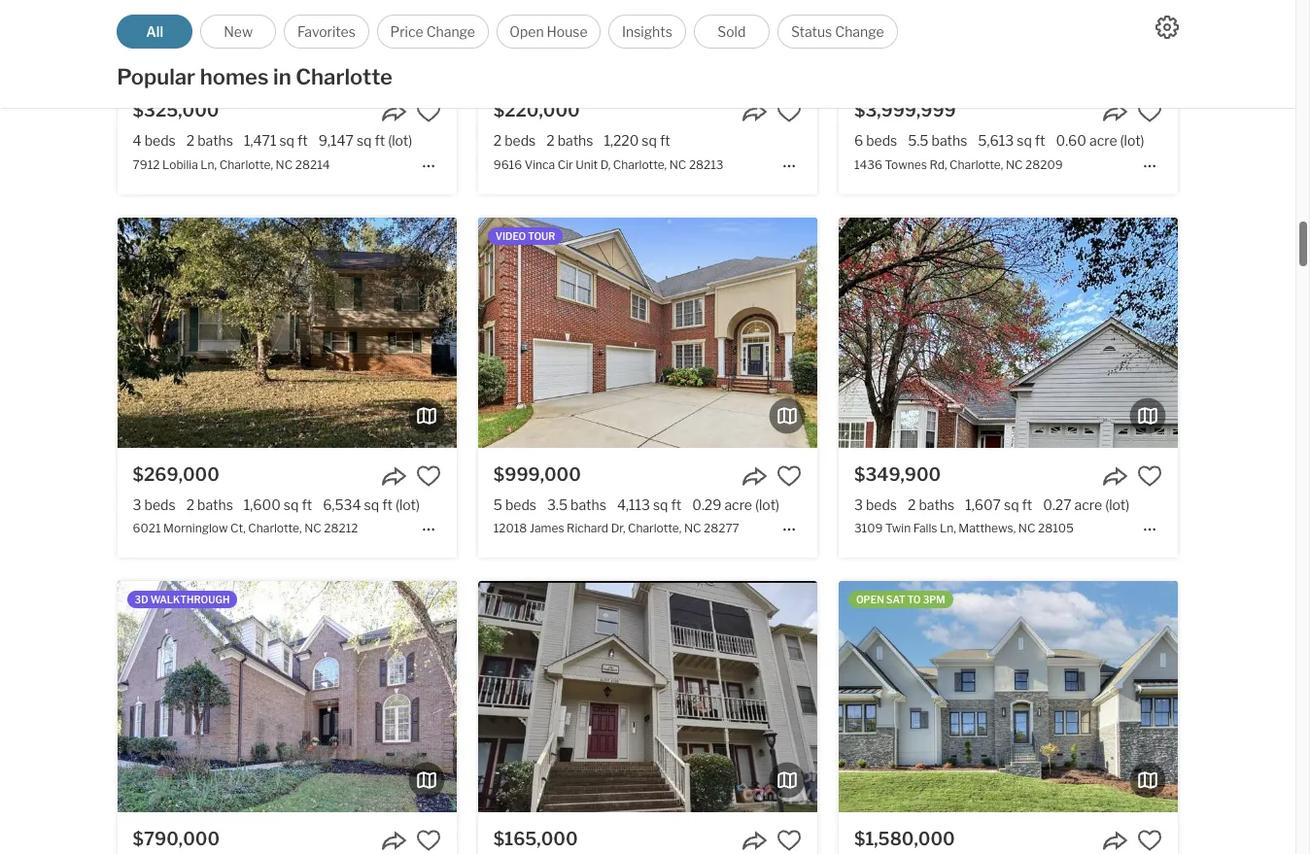 Task type: locate. For each thing, give the bounding box(es) containing it.
2 baths for $325,000
[[186, 133, 233, 149]]

nc left 28212
[[304, 521, 321, 536]]

beds up 9616
[[505, 133, 536, 149]]

(lot) for $349,900
[[1105, 497, 1130, 513]]

change for price change
[[426, 23, 475, 40]]

0 vertical spatial favorite button image
[[777, 99, 802, 125]]

ct,
[[230, 521, 246, 536]]

photo of 9576 greyson ridge dr, charlotte, nc 28277 image
[[500, 582, 839, 812], [839, 582, 1178, 812], [1178, 582, 1310, 812]]

photo of 7912 lobilia ln, charlotte, nc 28214 image
[[0, 0, 118, 84], [117, 0, 457, 84], [456, 0, 796, 84]]

2 baths for $269,000
[[186, 497, 233, 513]]

ln, right "lobilia"
[[201, 157, 217, 172]]

2 photo of 6021 morninglow ct, charlotte, nc 28212 image from the left
[[117, 217, 457, 448]]

5,613
[[978, 133, 1014, 149]]

baths up '1436 townes rd, charlotte, nc 28209' on the right of the page
[[932, 133, 967, 149]]

5,613 sq ft
[[978, 133, 1045, 149]]

(lot) right 0.29
[[755, 497, 780, 513]]

1,607 sq ft
[[965, 497, 1032, 513]]

1 horizontal spatial favorite button image
[[777, 99, 802, 125]]

favorite button image for $1,580,000
[[1137, 828, 1163, 853]]

$325,000
[[133, 100, 219, 121]]

New radio
[[200, 15, 276, 49]]

beds
[[145, 133, 176, 149], [505, 133, 536, 149], [866, 133, 897, 149], [144, 497, 176, 513], [505, 497, 537, 513], [866, 497, 897, 513]]

$269,000
[[133, 465, 220, 485]]

favorite button image
[[777, 99, 802, 125], [416, 464, 441, 489]]

popular
[[117, 64, 196, 89]]

1 horizontal spatial 3
[[854, 497, 863, 513]]

nc left 28213
[[669, 157, 687, 172]]

twin
[[885, 521, 911, 536]]

beds up 3109
[[866, 497, 897, 513]]

sq right 5,613
[[1017, 133, 1032, 149]]

charlotte, for $3,999,999
[[950, 157, 1003, 172]]

3 photo of 9616 vinca cir unit d, charlotte, nc 28213 image from the left
[[817, 0, 1157, 84]]

ft left the 6,534
[[302, 497, 312, 513]]

beds right 4
[[145, 133, 176, 149]]

3 for $269,000
[[133, 497, 141, 513]]

3109 twin falls ln, matthews, nc 28105
[[854, 521, 1074, 536]]

0.27
[[1043, 497, 1072, 513]]

beds for $3,999,999
[[866, 133, 897, 149]]

1,607
[[965, 497, 1001, 513]]

charlotte, down 5,613
[[950, 157, 1003, 172]]

charlotte, down 1,471
[[219, 157, 273, 172]]

status change
[[791, 23, 884, 40]]

1 vertical spatial favorite button image
[[416, 464, 441, 489]]

beds right 5
[[505, 497, 537, 513]]

0 vertical spatial ln,
[[201, 157, 217, 172]]

2 photo of 9576 greyson ridge dr, charlotte, nc 28277 image from the left
[[839, 582, 1178, 812]]

in
[[273, 64, 291, 89]]

2 baths up morninglow on the bottom left
[[186, 497, 233, 513]]

ft
[[297, 133, 308, 149], [375, 133, 385, 149], [660, 133, 670, 149], [1035, 133, 1045, 149], [302, 497, 312, 513], [382, 497, 393, 513], [671, 497, 682, 513], [1022, 497, 1032, 513]]

beds right 6
[[866, 133, 897, 149]]

1 3 beds from the left
[[133, 497, 176, 513]]

1 horizontal spatial change
[[835, 23, 884, 40]]

sq for $220,000
[[642, 133, 657, 149]]

2 up vinca
[[546, 133, 555, 149]]

2
[[186, 133, 195, 149], [494, 133, 502, 149], [546, 133, 555, 149], [186, 497, 194, 513], [908, 497, 916, 513]]

1,220 sq ft
[[604, 133, 670, 149]]

3 beds
[[133, 497, 176, 513], [854, 497, 897, 513]]

favorite button checkbox for $349,900
[[1137, 464, 1163, 489]]

charlotte, for $325,000
[[219, 157, 273, 172]]

favorite button checkbox for $3,999,999
[[1137, 99, 1163, 125]]

beds for $220,000
[[505, 133, 536, 149]]

favorite button image up '6,534 sq ft (lot)'
[[416, 464, 441, 489]]

sq for $269,000
[[284, 497, 299, 513]]

d,
[[600, 157, 611, 172]]

1 photo of 7912 lobilia ln, charlotte, nc 28214 image from the left
[[0, 0, 118, 84]]

2 up "lobilia"
[[186, 133, 195, 149]]

3 photo of 9576 greyson ridge dr, charlotte, nc 28277 image from the left
[[1178, 582, 1310, 812]]

3 photo of 3109 twin falls ln, matthews, nc 28105 image from the left
[[1178, 217, 1310, 448]]

lobilia
[[162, 157, 198, 172]]

3 up 3109
[[854, 497, 863, 513]]

1 vertical spatial ln,
[[940, 521, 956, 536]]

ft for $349,900
[[1022, 497, 1032, 513]]

ft for $269,000
[[302, 497, 312, 513]]

4 beds
[[133, 133, 176, 149]]

Insights radio
[[608, 15, 686, 49]]

photo of 12018 james richard dr, charlotte, nc 28277 image
[[139, 217, 478, 448], [478, 217, 818, 448], [817, 217, 1157, 448]]

change right price
[[426, 23, 475, 40]]

sq
[[279, 133, 295, 149], [357, 133, 372, 149], [642, 133, 657, 149], [1017, 133, 1032, 149], [284, 497, 299, 513], [364, 497, 379, 513], [653, 497, 668, 513], [1004, 497, 1019, 513]]

unit
[[576, 157, 598, 172]]

charlotte,
[[219, 157, 273, 172], [613, 157, 667, 172], [950, 157, 1003, 172], [248, 521, 302, 536], [628, 521, 682, 536]]

ft right 9,147
[[375, 133, 385, 149]]

6 beds
[[854, 133, 897, 149]]

(lot) right 0.60
[[1120, 133, 1145, 149]]

baths up 7912 lobilia ln, charlotte, nc 28214
[[197, 133, 233, 149]]

3d
[[135, 594, 148, 606]]

3 up 6021
[[133, 497, 141, 513]]

ft right 1,220
[[660, 133, 670, 149]]

popular homes in charlotte
[[117, 64, 393, 89]]

1 photo of 6021 morninglow ct, charlotte, nc 28212 image from the left
[[0, 217, 118, 448]]

1 horizontal spatial 3 beds
[[854, 497, 897, 513]]

new
[[224, 23, 253, 40]]

baths up cir
[[558, 133, 593, 149]]

sq right 9,147
[[357, 133, 372, 149]]

ln, right falls
[[940, 521, 956, 536]]

3 beds up 6021
[[133, 497, 176, 513]]

0 horizontal spatial change
[[426, 23, 475, 40]]

3 photo of 6106 meadow rose ln, charlotte, nc 28215 image from the left
[[817, 582, 1157, 812]]

2 3 from the left
[[854, 497, 863, 513]]

3 photo of 6021 morninglow ct, charlotte, nc 28212 image from the left
[[456, 217, 796, 448]]

nc down 1,471 sq ft
[[276, 157, 293, 172]]

2 baths up cir
[[546, 133, 593, 149]]

open house
[[510, 23, 588, 40]]

1,600
[[244, 497, 281, 513]]

favorite button image for $220,000
[[777, 99, 802, 125]]

favorite button image down status
[[777, 99, 802, 125]]

ft left 0.29
[[671, 497, 682, 513]]

baths for $269,000
[[197, 497, 233, 513]]

sq right 1,220
[[642, 133, 657, 149]]

ln,
[[201, 157, 217, 172], [940, 521, 956, 536]]

28277
[[704, 521, 739, 536]]

2 up morninglow on the bottom left
[[186, 497, 194, 513]]

ft for $325,000
[[297, 133, 308, 149]]

baths for $325,000
[[197, 133, 233, 149]]

acre right 0.60
[[1090, 133, 1117, 149]]

baths for $349,900
[[919, 497, 955, 513]]

0 horizontal spatial 3 beds
[[133, 497, 176, 513]]

photo of 1436 townes rd, charlotte, nc 28209 image
[[500, 0, 839, 84], [839, 0, 1178, 84], [1178, 0, 1310, 84]]

acre right 0.27
[[1075, 497, 1102, 513]]

favorite button image for $3,999,999
[[1137, 99, 1163, 125]]

favorite button checkbox for $1,580,000
[[1137, 828, 1163, 853]]

5.5
[[908, 133, 929, 149]]

sq for $349,900
[[1004, 497, 1019, 513]]

2 change from the left
[[835, 23, 884, 40]]

3 photo of 3220 twelve oaks pl, charlotte, nc 28270 image from the left
[[456, 582, 796, 812]]

5 beds
[[494, 497, 537, 513]]

favorite button image
[[416, 99, 441, 125], [1137, 99, 1163, 125], [777, 464, 802, 489], [1137, 464, 1163, 489], [416, 828, 441, 853], [777, 828, 802, 853], [1137, 828, 1163, 853]]

favorite button checkbox for $325,000
[[416, 99, 441, 125]]

favorite button checkbox
[[416, 99, 441, 125], [777, 99, 802, 125], [1137, 99, 1163, 125], [416, 464, 441, 489], [777, 464, 802, 489], [1137, 464, 1163, 489], [777, 828, 802, 853], [1137, 828, 1163, 853]]

photo of 3109 twin falls ln, matthews, nc 28105 image
[[500, 217, 839, 448], [839, 217, 1178, 448], [1178, 217, 1310, 448]]

open
[[856, 594, 884, 606]]

insights
[[622, 23, 672, 40]]

nc down 0.29
[[684, 521, 701, 536]]

0 horizontal spatial favorite button image
[[416, 464, 441, 489]]

all
[[146, 23, 163, 40]]

$790,000
[[133, 829, 220, 849]]

ft for $999,000
[[671, 497, 682, 513]]

walkthrough
[[150, 594, 230, 606]]

$3,999,999
[[854, 100, 956, 121]]

0.27 acre (lot)
[[1043, 497, 1130, 513]]

28209
[[1025, 157, 1063, 172]]

5.5 baths
[[908, 133, 967, 149]]

beds for $999,000
[[505, 497, 537, 513]]

acre up 28277
[[725, 497, 752, 513]]

sq right the 4,113
[[653, 497, 668, 513]]

photo of 6021 morninglow ct, charlotte, nc 28212 image
[[0, 217, 118, 448], [117, 217, 457, 448], [456, 217, 796, 448]]

28213
[[689, 157, 724, 172]]

1,471
[[244, 133, 276, 149]]

$1,580,000
[[854, 829, 955, 849]]

(lot) right 0.27
[[1105, 497, 1130, 513]]

ft for $3,999,999
[[1035, 133, 1045, 149]]

option group
[[117, 15, 898, 49]]

photo of 9616 vinca cir unit d, charlotte, nc 28213 image
[[139, 0, 478, 84], [478, 0, 818, 84], [817, 0, 1157, 84]]

1 change from the left
[[426, 23, 475, 40]]

1 3 from the left
[[133, 497, 141, 513]]

photo of 6106 meadow rose ln, charlotte, nc 28215 image
[[139, 582, 478, 812], [478, 582, 818, 812], [817, 582, 1157, 812]]

photo of 3220 twelve oaks pl, charlotte, nc 28270 image
[[0, 582, 118, 812], [117, 582, 457, 812], [456, 582, 796, 812]]

nc
[[276, 157, 293, 172], [669, 157, 687, 172], [1006, 157, 1023, 172], [304, 521, 321, 536], [684, 521, 701, 536], [1018, 521, 1036, 536]]

sq right 1,600
[[284, 497, 299, 513]]

baths up richard
[[571, 497, 606, 513]]

2 photo of 3220 twelve oaks pl, charlotte, nc 28270 image from the left
[[117, 582, 457, 812]]

All radio
[[117, 15, 193, 49]]

change right status
[[835, 23, 884, 40]]

sq right 1,471
[[279, 133, 295, 149]]

beds up 6021
[[144, 497, 176, 513]]

2 3 beds from the left
[[854, 497, 897, 513]]

7912
[[133, 157, 160, 172]]

baths
[[197, 133, 233, 149], [558, 133, 593, 149], [932, 133, 967, 149], [197, 497, 233, 513], [571, 497, 606, 513], [919, 497, 955, 513]]

ft left 0.27
[[1022, 497, 1032, 513]]

2 baths up 7912 lobilia ln, charlotte, nc 28214
[[186, 133, 233, 149]]

charlotte, down 4,113 sq ft
[[628, 521, 682, 536]]

acre for $349,900
[[1075, 497, 1102, 513]]

favorite button checkbox
[[416, 828, 441, 853]]

tour
[[528, 230, 555, 242]]

beds for $325,000
[[145, 133, 176, 149]]

option group containing all
[[117, 15, 898, 49]]

6
[[854, 133, 863, 149]]

0 horizontal spatial 3
[[133, 497, 141, 513]]

acre for $999,000
[[725, 497, 752, 513]]

3 for $349,900
[[854, 497, 863, 513]]

acre
[[1090, 133, 1117, 149], [725, 497, 752, 513], [1075, 497, 1102, 513]]

2 baths
[[186, 133, 233, 149], [546, 133, 593, 149], [186, 497, 233, 513], [908, 497, 955, 513]]

ft up 28214
[[297, 133, 308, 149]]

charlotte
[[296, 64, 393, 89]]

ft up 28209
[[1035, 133, 1045, 149]]

2 up falls
[[908, 497, 916, 513]]

(lot) for $999,000
[[755, 497, 780, 513]]

to
[[907, 594, 921, 606]]

2 for $325,000
[[186, 133, 195, 149]]

3 beds up 3109
[[854, 497, 897, 513]]

Sold radio
[[694, 15, 770, 49]]

2 baths up falls
[[908, 497, 955, 513]]

charlotte, down 1,600 sq ft
[[248, 521, 302, 536]]

baths up morninglow on the bottom left
[[197, 497, 233, 513]]

baths up falls
[[919, 497, 955, 513]]

rd,
[[930, 157, 947, 172]]

favorite button image for $325,000
[[416, 99, 441, 125]]

28214
[[295, 157, 330, 172]]

sq right 1,607
[[1004, 497, 1019, 513]]



Task type: vqa. For each thing, say whether or not it's contained in the screenshot.


Task type: describe. For each thing, give the bounding box(es) containing it.
2 photo of 9616 vinca cir unit d, charlotte, nc 28213 image from the left
[[478, 0, 818, 84]]

1,600 sq ft
[[244, 497, 312, 513]]

nc down 5,613 sq ft
[[1006, 157, 1023, 172]]

9,147
[[319, 133, 354, 149]]

2 baths for $349,900
[[908, 497, 955, 513]]

favorite button image for $269,000
[[416, 464, 441, 489]]

sq for $325,000
[[279, 133, 295, 149]]

video tour
[[495, 230, 555, 242]]

dr,
[[611, 521, 625, 536]]

0.60 acre (lot)
[[1056, 133, 1145, 149]]

sq for $999,000
[[653, 497, 668, 513]]

beds for $349,900
[[866, 497, 897, 513]]

9616
[[494, 157, 522, 172]]

12018
[[494, 521, 527, 536]]

$999,000
[[494, 465, 581, 485]]

sold
[[717, 23, 746, 40]]

7912 lobilia ln, charlotte, nc 28214
[[133, 157, 330, 172]]

0.29 acre (lot)
[[692, 497, 780, 513]]

1 photo of 1436 townes rd, charlotte, nc 28209 image from the left
[[500, 0, 839, 84]]

28105
[[1038, 521, 1074, 536]]

favorites
[[297, 23, 356, 40]]

1436
[[854, 157, 882, 172]]

3.5
[[547, 497, 568, 513]]

charlotte, for $269,000
[[248, 521, 302, 536]]

james
[[530, 521, 564, 536]]

3.5 baths
[[547, 497, 606, 513]]

open sat to 3pm
[[856, 594, 945, 606]]

2 beds
[[494, 133, 536, 149]]

2 for $269,000
[[186, 497, 194, 513]]

favorite button image for $349,900
[[1137, 464, 1163, 489]]

price change
[[390, 23, 475, 40]]

falls
[[913, 521, 937, 536]]

2 up 9616
[[494, 133, 502, 149]]

matthews,
[[959, 521, 1016, 536]]

1,220
[[604, 133, 639, 149]]

3109
[[854, 521, 883, 536]]

1436 townes rd, charlotte, nc 28209
[[854, 157, 1063, 172]]

3d walkthrough
[[135, 594, 230, 606]]

house
[[547, 23, 588, 40]]

1 photo of 12018 james richard dr, charlotte, nc 28277 image from the left
[[139, 217, 478, 448]]

4,113
[[617, 497, 650, 513]]

3 photo of 1436 townes rd, charlotte, nc 28209 image from the left
[[1178, 0, 1310, 84]]

0 horizontal spatial ln,
[[201, 157, 217, 172]]

open
[[510, 23, 544, 40]]

2 photo of 7912 lobilia ln, charlotte, nc 28214 image from the left
[[117, 0, 457, 84]]

4,113 sq ft
[[617, 497, 682, 513]]

2 for $220,000
[[546, 133, 555, 149]]

ft for $220,000
[[660, 133, 670, 149]]

6,534
[[323, 497, 361, 513]]

$165,000
[[494, 829, 578, 849]]

6021 morninglow ct, charlotte, nc 28212
[[133, 521, 358, 536]]

favorite button image for $999,000
[[777, 464, 802, 489]]

favorite button image for $165,000
[[777, 828, 802, 853]]

price
[[390, 23, 423, 40]]

favorite button checkbox for $269,000
[[416, 464, 441, 489]]

9,147 sq ft (lot)
[[319, 133, 412, 149]]

$349,900
[[854, 465, 941, 485]]

1 photo of 9576 greyson ridge dr, charlotte, nc 28277 image from the left
[[500, 582, 839, 812]]

12018 james richard dr, charlotte, nc 28277
[[494, 521, 739, 536]]

1 horizontal spatial ln,
[[940, 521, 956, 536]]

2 photo of 6106 meadow rose ln, charlotte, nc 28215 image from the left
[[478, 582, 818, 812]]

status
[[791, 23, 832, 40]]

beds for $269,000
[[144, 497, 176, 513]]

townes
[[885, 157, 927, 172]]

2 photo of 1436 townes rd, charlotte, nc 28209 image from the left
[[839, 0, 1178, 84]]

2 photo of 3109 twin falls ln, matthews, nc 28105 image from the left
[[839, 217, 1178, 448]]

favorite button checkbox for $220,000
[[777, 99, 802, 125]]

9616 vinca cir unit d, charlotte, nc 28213
[[494, 157, 724, 172]]

charlotte, down 1,220 sq ft
[[613, 157, 667, 172]]

Open House radio
[[497, 15, 601, 49]]

sq right the 6,534
[[364, 497, 379, 513]]

5
[[494, 497, 502, 513]]

1 photo of 3109 twin falls ln, matthews, nc 28105 image from the left
[[500, 217, 839, 448]]

3 beds for $349,900
[[854, 497, 897, 513]]

(lot) for $3,999,999
[[1120, 133, 1145, 149]]

Status Change radio
[[777, 15, 898, 49]]

$220,000
[[494, 100, 580, 121]]

2 for $349,900
[[908, 497, 916, 513]]

favorite button image for $790,000
[[416, 828, 441, 853]]

1,471 sq ft
[[244, 133, 308, 149]]

video
[[495, 230, 526, 242]]

nc left 28105
[[1018, 521, 1036, 536]]

28212
[[324, 521, 358, 536]]

1 photo of 3220 twelve oaks pl, charlotte, nc 28270 image from the left
[[0, 582, 118, 812]]

2 baths for $220,000
[[546, 133, 593, 149]]

3 photo of 12018 james richard dr, charlotte, nc 28277 image from the left
[[817, 217, 1157, 448]]

favorite button checkbox for $999,000
[[777, 464, 802, 489]]

4
[[133, 133, 142, 149]]

3pm
[[923, 594, 945, 606]]

(lot) right 9,147
[[388, 133, 412, 149]]

(lot) right the 6,534
[[395, 497, 420, 513]]

vinca
[[525, 157, 555, 172]]

acre for $3,999,999
[[1090, 133, 1117, 149]]

baths for $220,000
[[558, 133, 593, 149]]

baths for $999,000
[[571, 497, 606, 513]]

favorite button checkbox for $165,000
[[777, 828, 802, 853]]

2 photo of 12018 james richard dr, charlotte, nc 28277 image from the left
[[478, 217, 818, 448]]

sq for $3,999,999
[[1017, 133, 1032, 149]]

change for status change
[[835, 23, 884, 40]]

morninglow
[[163, 521, 228, 536]]

Favorites radio
[[284, 15, 369, 49]]

ft right the 6,534
[[382, 497, 393, 513]]

cir
[[558, 157, 573, 172]]

3 photo of 7912 lobilia ln, charlotte, nc 28214 image from the left
[[456, 0, 796, 84]]

baths for $3,999,999
[[932, 133, 967, 149]]

0.29
[[692, 497, 722, 513]]

1 photo of 6106 meadow rose ln, charlotte, nc 28215 image from the left
[[139, 582, 478, 812]]

1 photo of 9616 vinca cir unit d, charlotte, nc 28213 image from the left
[[139, 0, 478, 84]]

Price Change radio
[[377, 15, 489, 49]]

6021
[[133, 521, 161, 536]]

richard
[[567, 521, 608, 536]]

homes
[[200, 64, 269, 89]]

sat
[[886, 594, 905, 606]]

3 beds for $269,000
[[133, 497, 176, 513]]

6,534 sq ft (lot)
[[323, 497, 420, 513]]

0.60
[[1056, 133, 1087, 149]]



